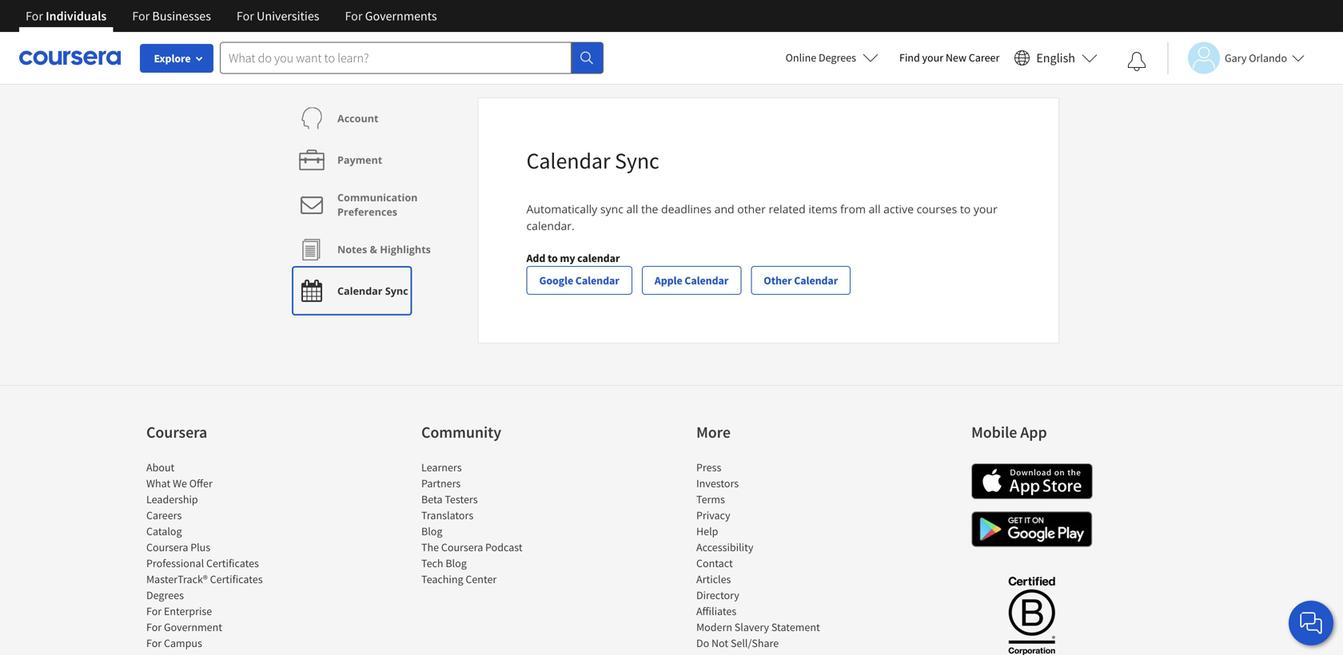 Task type: describe. For each thing, give the bounding box(es) containing it.
terms link
[[696, 493, 725, 507]]

professional certificates link
[[146, 556, 259, 571]]

chat with us image
[[1298, 611, 1324, 636]]

for individuals
[[26, 8, 107, 24]]

calendar for google
[[576, 273, 619, 288]]

other
[[737, 201, 766, 217]]

find your new career link
[[891, 48, 1008, 68]]

gary orlando
[[1225, 51, 1287, 65]]

articles link
[[696, 572, 731, 587]]

for up the for campus link
[[146, 620, 162, 635]]

apple
[[655, 273, 683, 288]]

for down degrees link
[[146, 604, 162, 619]]

community
[[421, 423, 501, 443]]

1 vertical spatial certificates
[[210, 572, 263, 587]]

preferences
[[337, 205, 397, 219]]

tech
[[421, 556, 443, 571]]

mobile
[[971, 423, 1017, 443]]

1 horizontal spatial calendar sync
[[527, 147, 659, 175]]

help
[[696, 525, 718, 539]]

plus
[[190, 541, 210, 555]]

about link
[[146, 461, 175, 475]]

what
[[146, 477, 170, 491]]

english button
[[1008, 32, 1104, 84]]

apple calendar button
[[642, 266, 741, 295]]

sync inside "element"
[[385, 284, 408, 298]]

communication
[[337, 191, 418, 204]]

highlights
[[380, 243, 431, 256]]

active
[[884, 201, 914, 217]]

blog link
[[421, 525, 443, 539]]

teaching
[[421, 572, 463, 587]]

other calendar button
[[751, 266, 851, 295]]

slavery
[[735, 620, 769, 635]]

press link
[[696, 461, 721, 475]]

coursera plus link
[[146, 541, 210, 555]]

for left governments
[[345, 8, 363, 24]]

investors
[[696, 477, 739, 491]]

beta testers link
[[421, 493, 478, 507]]

do
[[696, 636, 709, 651]]

more
[[696, 423, 731, 443]]

2 all from the left
[[869, 201, 881, 217]]

calendar.
[[527, 218, 575, 233]]

coursera for learners partners beta testers translators blog the coursera podcast tech blog teaching center
[[441, 541, 483, 555]]

accessibility
[[696, 541, 754, 555]]

about what we offer leadership careers catalog coursera plus professional certificates mastertrack® certificates degrees for enterprise for government for campus
[[146, 461, 263, 651]]

sell/share
[[731, 636, 779, 651]]

notes
[[337, 243, 367, 256]]

affiliates
[[696, 604, 737, 619]]

leadership
[[146, 493, 198, 507]]

podcast
[[485, 541, 523, 555]]

logo of certified b corporation image
[[999, 568, 1065, 656]]

calendar for apple
[[685, 273, 729, 288]]

automatically
[[527, 201, 597, 217]]

find your new career
[[899, 50, 1000, 65]]

the
[[641, 201, 658, 217]]

other calendar
[[764, 273, 838, 288]]

the coursera podcast link
[[421, 541, 523, 555]]

privacy
[[696, 509, 730, 523]]

careers
[[146, 509, 182, 523]]

list for coursera
[[146, 460, 282, 656]]

online
[[786, 50, 817, 65]]

teaching center link
[[421, 572, 497, 587]]

for businesses
[[132, 8, 211, 24]]

directory
[[696, 588, 739, 603]]

catalog link
[[146, 525, 182, 539]]

individuals
[[46, 8, 107, 24]]

automatically sync all the deadlines and other related items from all active courses to your calendar.
[[527, 201, 998, 233]]

partners
[[421, 477, 461, 491]]

learners partners beta testers translators blog the coursera podcast tech blog teaching center
[[421, 461, 523, 587]]

new
[[946, 50, 967, 65]]

careers link
[[146, 509, 182, 523]]

english
[[1036, 50, 1075, 66]]

show notifications image
[[1127, 52, 1147, 71]]

1 vertical spatial blog
[[446, 556, 467, 571]]

help link
[[696, 525, 718, 539]]

add to my calendar
[[527, 251, 620, 265]]

related
[[769, 201, 806, 217]]

for campus link
[[146, 636, 202, 651]]

0 vertical spatial your
[[922, 50, 944, 65]]

gary
[[1225, 51, 1247, 65]]

google calendar button
[[527, 266, 632, 295]]

1 horizontal spatial sync
[[615, 147, 659, 175]]

notes & highlights
[[337, 243, 431, 256]]

calendar sync link
[[296, 270, 408, 312]]

translators link
[[421, 509, 473, 523]]

payment link
[[296, 139, 382, 181]]

partners link
[[421, 477, 461, 491]]

your inside automatically sync all the deadlines and other related items from all active courses to your calendar.
[[974, 201, 998, 217]]

payment
[[337, 153, 382, 167]]

privacy link
[[696, 509, 730, 523]]

for enterprise link
[[146, 604, 212, 619]]

statement
[[771, 620, 820, 635]]

learners
[[421, 461, 462, 475]]

1 all from the left
[[626, 201, 638, 217]]

coursera up the about link
[[146, 423, 207, 443]]

about
[[146, 461, 175, 475]]

deadlines
[[661, 201, 712, 217]]



Task type: locate. For each thing, give the bounding box(es) containing it.
1 vertical spatial to
[[548, 251, 558, 265]]

coursera up tech blog link
[[441, 541, 483, 555]]

contact link
[[696, 556, 733, 571]]

1 horizontal spatial to
[[960, 201, 971, 217]]

app
[[1020, 423, 1047, 443]]

calendar inside "element"
[[337, 284, 383, 298]]

0 horizontal spatial calendar sync
[[337, 284, 408, 298]]

coursera inside about what we offer leadership careers catalog coursera plus professional certificates mastertrack® certificates degrees for enterprise for government for campus
[[146, 541, 188, 555]]

we
[[173, 477, 187, 491]]

google calendar
[[539, 273, 619, 288]]

my
[[560, 251, 575, 265]]

not
[[712, 636, 729, 651]]

your right find
[[922, 50, 944, 65]]

download on the app store image
[[971, 464, 1093, 500]]

0 vertical spatial sync
[[615, 147, 659, 175]]

certificates down professional certificates link
[[210, 572, 263, 587]]

degrees right online
[[819, 50, 856, 65]]

coursera for about what we offer leadership careers catalog coursera plus professional certificates mastertrack® certificates degrees for enterprise for government for campus
[[146, 541, 188, 555]]

get it on google play image
[[971, 512, 1093, 548]]

0 horizontal spatial to
[[548, 251, 558, 265]]

directory link
[[696, 588, 739, 603]]

mobile app
[[971, 423, 1047, 443]]

communication preferences
[[337, 191, 418, 219]]

to
[[960, 201, 971, 217], [548, 251, 558, 265]]

account link
[[296, 98, 379, 139]]

list for community
[[421, 460, 557, 588]]

tech blog link
[[421, 556, 467, 571]]

list for more
[[696, 460, 832, 652]]

list
[[527, 266, 860, 295], [146, 460, 282, 656], [421, 460, 557, 588], [696, 460, 832, 652]]

career
[[969, 50, 1000, 65]]

calendar down calendar
[[576, 273, 619, 288]]

affiliates link
[[696, 604, 737, 619]]

calendar sync up sync
[[527, 147, 659, 175]]

list containing learners
[[421, 460, 557, 588]]

businesses
[[152, 8, 211, 24]]

communication preferences link
[[296, 181, 466, 229]]

calendar sync
[[527, 147, 659, 175], [337, 284, 408, 298]]

0 vertical spatial to
[[960, 201, 971, 217]]

1 horizontal spatial your
[[974, 201, 998, 217]]

degrees inside about what we offer leadership careers catalog coursera plus professional certificates mastertrack® certificates degrees for enterprise for government for campus
[[146, 588, 184, 603]]

certificates
[[206, 556, 259, 571], [210, 572, 263, 587]]

to right 'courses'
[[960, 201, 971, 217]]

certificates up mastertrack® certificates link
[[206, 556, 259, 571]]

gary orlando button
[[1167, 42, 1305, 74]]

enterprise
[[164, 604, 212, 619]]

calendar up the automatically
[[527, 147, 610, 175]]

all right from
[[869, 201, 881, 217]]

do not sell/share link
[[696, 636, 779, 651]]

degrees inside dropdown button
[[819, 50, 856, 65]]

sync up the
[[615, 147, 659, 175]]

list containing about
[[146, 460, 282, 656]]

for universities
[[237, 8, 319, 24]]

for left campus
[[146, 636, 162, 651]]

blog up the the
[[421, 525, 443, 539]]

What do you want to learn? text field
[[220, 42, 572, 74]]

sync down highlights
[[385, 284, 408, 298]]

1 vertical spatial calendar sync
[[337, 284, 408, 298]]

what we offer link
[[146, 477, 213, 491]]

apple calendar
[[655, 273, 729, 288]]

for government link
[[146, 620, 222, 635]]

1 vertical spatial degrees
[[146, 588, 184, 603]]

online degrees
[[786, 50, 856, 65]]

offer
[[189, 477, 213, 491]]

catalog
[[146, 525, 182, 539]]

coursera inside learners partners beta testers translators blog the coursera podcast tech blog teaching center
[[441, 541, 483, 555]]

government
[[164, 620, 222, 635]]

and
[[715, 201, 735, 217]]

calendar for other
[[794, 273, 838, 288]]

coursera down catalog link
[[146, 541, 188, 555]]

0 vertical spatial blog
[[421, 525, 443, 539]]

to left my
[[548, 251, 558, 265]]

governments
[[365, 8, 437, 24]]

from
[[840, 201, 866, 217]]

calendar sync element
[[284, 98, 478, 312]]

0 vertical spatial degrees
[[819, 50, 856, 65]]

all left the
[[626, 201, 638, 217]]

mastertrack®
[[146, 572, 208, 587]]

0 vertical spatial calendar sync
[[527, 147, 659, 175]]

terms
[[696, 493, 725, 507]]

1 horizontal spatial blog
[[446, 556, 467, 571]]

list containing google calendar
[[527, 266, 860, 295]]

press
[[696, 461, 721, 475]]

to inside automatically sync all the deadlines and other related items from all active courses to your calendar.
[[960, 201, 971, 217]]

1 horizontal spatial degrees
[[819, 50, 856, 65]]

coursera
[[146, 423, 207, 443], [146, 541, 188, 555], [441, 541, 483, 555]]

coursera image
[[19, 45, 121, 71]]

campus
[[164, 636, 202, 651]]

banner navigation
[[13, 0, 450, 32]]

your right 'courses'
[[974, 201, 998, 217]]

calendar sync inside "element"
[[337, 284, 408, 298]]

0 horizontal spatial sync
[[385, 284, 408, 298]]

calendar
[[527, 147, 610, 175], [576, 273, 619, 288], [685, 273, 729, 288], [794, 273, 838, 288], [337, 284, 383, 298]]

professional
[[146, 556, 204, 571]]

calendar right apple
[[685, 273, 729, 288]]

other
[[764, 273, 792, 288]]

0 horizontal spatial blog
[[421, 525, 443, 539]]

investors link
[[696, 477, 739, 491]]

None search field
[[220, 42, 604, 74]]

mastertrack® certificates link
[[146, 572, 263, 587]]

center
[[466, 572, 497, 587]]

1 vertical spatial your
[[974, 201, 998, 217]]

notes & highlights link
[[296, 229, 431, 270]]

1 horizontal spatial all
[[869, 201, 881, 217]]

translators
[[421, 509, 473, 523]]

for left universities
[[237, 8, 254, 24]]

calendar sync down &
[[337, 284, 408, 298]]

0 vertical spatial certificates
[[206, 556, 259, 571]]

testers
[[445, 493, 478, 507]]

1 vertical spatial sync
[[385, 284, 408, 298]]

calendar right the other
[[794, 273, 838, 288]]

sync
[[600, 201, 624, 217]]

calendar down notes & highlights link
[[337, 284, 383, 298]]

modern
[[696, 620, 732, 635]]

contact
[[696, 556, 733, 571]]

0 horizontal spatial your
[[922, 50, 944, 65]]

for
[[26, 8, 43, 24], [132, 8, 150, 24], [237, 8, 254, 24], [345, 8, 363, 24], [146, 604, 162, 619], [146, 620, 162, 635], [146, 636, 162, 651]]

the
[[421, 541, 439, 555]]

find
[[899, 50, 920, 65]]

0 horizontal spatial degrees
[[146, 588, 184, 603]]

list containing press
[[696, 460, 832, 652]]

for left the individuals
[[26, 8, 43, 24]]

for left businesses
[[132, 8, 150, 24]]

universities
[[257, 8, 319, 24]]

blog up teaching center link
[[446, 556, 467, 571]]

0 horizontal spatial all
[[626, 201, 638, 217]]

items
[[809, 201, 837, 217]]

blog
[[421, 525, 443, 539], [446, 556, 467, 571]]

degrees down mastertrack®
[[146, 588, 184, 603]]



Task type: vqa. For each thing, say whether or not it's contained in the screenshot.
Learners at the left bottom of page
yes



